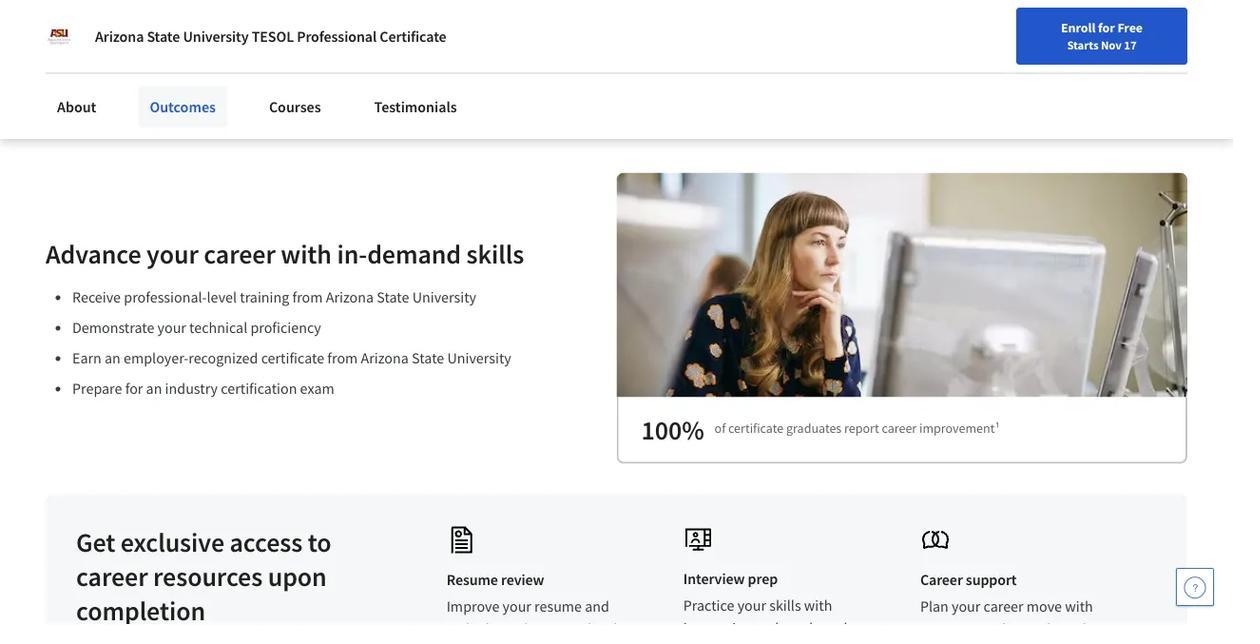 Task type: describe. For each thing, give the bounding box(es) containing it.
help center image
[[1184, 576, 1207, 598]]

find
[[720, 60, 745, 77]]

earn an employer-recognized certificate from arizona state university
[[72, 349, 512, 368]]

advance
[[46, 237, 141, 271]]

to
[[308, 526, 332, 559]]

proficiency
[[251, 319, 321, 338]]

courses
[[269, 97, 321, 116]]

enroll
[[1062, 19, 1096, 36]]

for for certification
[[125, 380, 143, 399]]

coursera
[[198, 60, 257, 79]]

2 vertical spatial arizona
[[361, 349, 409, 368]]

career support plan your career move with coursera's job search guide
[[921, 571, 1095, 625]]

employer-
[[124, 349, 189, 368]]

at
[[306, 0, 329, 4]]

find your new career link
[[711, 57, 849, 81]]

career inside the career support plan your career move with coursera's job search guide
[[984, 598, 1024, 617]]

for for nov
[[1099, 19, 1116, 36]]

arizona state university tesol professional certificate
[[95, 27, 447, 46]]

2 vertical spatial university
[[448, 349, 512, 368]]

english button
[[904, 38, 1019, 100]]

learn more about coursera for business link
[[77, 60, 340, 79]]

professional
[[297, 27, 377, 46]]

0 vertical spatial an
[[105, 349, 121, 368]]

banner navigation
[[15, 0, 535, 38]]

employees
[[178, 0, 301, 4]]

your up professional-
[[147, 237, 199, 271]]

are
[[507, 0, 543, 4]]

coursera image
[[15, 54, 136, 84]]

testimonials
[[374, 97, 457, 116]]

search
[[1014, 620, 1056, 625]]

training
[[240, 288, 290, 307]]

individuals
[[54, 10, 127, 29]]

¹
[[996, 420, 1000, 437]]

tesol
[[252, 27, 294, 46]]

career up level
[[204, 237, 276, 271]]

more
[[118, 60, 153, 79]]

outcomes link
[[138, 86, 227, 127]]

outcomes
[[150, 97, 216, 116]]

upon
[[268, 560, 327, 593]]

linkedin
[[447, 620, 502, 625]]

prep
[[748, 570, 778, 589]]

resume review improve your resume and linkedin with personalize
[[447, 571, 618, 625]]

completion
[[76, 594, 206, 625]]

1 horizontal spatial skills
[[467, 237, 524, 271]]

english
[[939, 59, 985, 78]]

level
[[207, 288, 237, 307]]

improve
[[447, 598, 500, 617]]

businesses
[[178, 10, 251, 29]]

prepare for an industry certification exam
[[72, 380, 335, 399]]

guide
[[1059, 620, 1095, 625]]

career inside find your new career link
[[803, 60, 840, 77]]

graduates
[[787, 420, 842, 437]]

for individuals
[[30, 10, 127, 29]]

and inside resume review improve your resume and linkedin with personalize
[[585, 598, 610, 617]]

1 vertical spatial arizona
[[326, 288, 374, 307]]

about link
[[46, 86, 108, 127]]

nov
[[1102, 37, 1122, 52]]

support
[[966, 571, 1018, 590]]

mastering
[[548, 0, 663, 4]]

top
[[334, 0, 373, 4]]

receive
[[72, 288, 121, 307]]

review
[[501, 571, 545, 590]]

coursera enterprise logos image
[[797, 0, 1157, 64]]

earn
[[72, 349, 102, 368]]

courses link
[[258, 86, 333, 127]]

testimonials link
[[363, 86, 469, 127]]

learn more about coursera for business
[[77, 60, 340, 79]]

access
[[230, 526, 303, 559]]

of
[[715, 420, 726, 437]]

skills inside interview prep practice your skills with interactive tools and moc
[[770, 597, 802, 616]]

starts
[[1068, 37, 1099, 52]]

100% of certificate graduates report career improvement ¹
[[642, 413, 1000, 447]]

practice
[[684, 597, 735, 616]]

career inside get exclusive access to career resources upon completion
[[76, 560, 148, 593]]

1 vertical spatial university
[[413, 288, 477, 307]]

learn
[[77, 60, 115, 79]]

businesses link
[[150, 0, 259, 38]]



Task type: vqa. For each thing, say whether or not it's contained in the screenshot.
bottom "II"
no



Task type: locate. For each thing, give the bounding box(es) containing it.
from up proficiency
[[293, 288, 323, 307]]

1 vertical spatial in-
[[337, 237, 367, 271]]

and right resume
[[585, 598, 610, 617]]

resume
[[447, 571, 498, 590]]

1 vertical spatial state
[[377, 288, 410, 307]]

an
[[105, 349, 121, 368], [146, 380, 162, 399]]

0 vertical spatial university
[[183, 27, 249, 46]]

17
[[1125, 37, 1137, 52]]

career down get
[[76, 560, 148, 593]]

1 horizontal spatial demand
[[367, 237, 461, 271]]

about
[[57, 97, 96, 116]]

move
[[1027, 598, 1063, 617]]

demonstrate your technical proficiency
[[72, 319, 321, 338]]

for
[[30, 10, 51, 29]]

certificate down proficiency
[[261, 349, 325, 368]]

1 vertical spatial from
[[328, 349, 358, 368]]

plan
[[921, 598, 949, 617]]

get
[[76, 526, 115, 559]]

1 horizontal spatial career
[[921, 571, 964, 590]]

skills inside see how employees at top companies are mastering in-demand skills
[[207, 5, 264, 38]]

certificate right the of
[[729, 420, 784, 437]]

certificate
[[380, 27, 447, 46]]

0 horizontal spatial from
[[293, 288, 323, 307]]

2 horizontal spatial for
[[1099, 19, 1116, 36]]

1 horizontal spatial in-
[[337, 237, 367, 271]]

an down 'employer-'
[[146, 380, 162, 399]]

in- down see at the left
[[77, 5, 107, 38]]

1 horizontal spatial an
[[146, 380, 162, 399]]

your up the coursera's
[[952, 598, 981, 617]]

your inside resume review improve your resume and linkedin with personalize
[[503, 598, 532, 617]]

career right new
[[803, 60, 840, 77]]

career up plan
[[921, 571, 964, 590]]

1 vertical spatial an
[[146, 380, 162, 399]]

recognized
[[189, 349, 258, 368]]

technical
[[189, 319, 248, 338]]

0 vertical spatial state
[[147, 27, 180, 46]]

interactive
[[684, 619, 751, 625]]

for
[[1099, 19, 1116, 36], [260, 60, 279, 79], [125, 380, 143, 399]]

for down the arizona state university tesol professional certificate
[[260, 60, 279, 79]]

in- inside see how employees at top companies are mastering in-demand skills
[[77, 5, 107, 38]]

certificate
[[261, 349, 325, 368], [729, 420, 784, 437]]

your down professional-
[[158, 319, 186, 338]]

1 horizontal spatial and
[[789, 619, 813, 625]]

business
[[282, 60, 340, 79]]

0 vertical spatial from
[[293, 288, 323, 307]]

arizona state university image
[[46, 23, 72, 49]]

career
[[803, 60, 840, 77], [921, 571, 964, 590]]

0 vertical spatial certificate
[[261, 349, 325, 368]]

your inside the career support plan your career move with coursera's job search guide
[[952, 598, 981, 617]]

0 horizontal spatial career
[[803, 60, 840, 77]]

industry
[[165, 380, 218, 399]]

your right find
[[748, 60, 773, 77]]

professional-
[[124, 288, 207, 307]]

2 vertical spatial for
[[125, 380, 143, 399]]

exclusive
[[121, 526, 225, 559]]

0 vertical spatial demand
[[107, 5, 201, 38]]

0 horizontal spatial certificate
[[261, 349, 325, 368]]

exam
[[300, 380, 335, 399]]

and
[[585, 598, 610, 617], [789, 619, 813, 625]]

1 vertical spatial and
[[789, 619, 813, 625]]

improvement
[[920, 420, 996, 437]]

demand inside see how employees at top companies are mastering in-demand skills
[[107, 5, 201, 38]]

career
[[204, 237, 276, 271], [882, 420, 917, 437], [76, 560, 148, 593], [984, 598, 1024, 617]]

0 horizontal spatial an
[[105, 349, 121, 368]]

university
[[183, 27, 249, 46], [413, 288, 477, 307], [448, 349, 512, 368]]

your down review
[[503, 598, 532, 617]]

get exclusive access to career resources upon completion
[[76, 526, 332, 625]]

0 vertical spatial in-
[[77, 5, 107, 38]]

career up job
[[984, 598, 1024, 617]]

job
[[991, 620, 1011, 625]]

1 vertical spatial career
[[921, 571, 964, 590]]

2 horizontal spatial skills
[[770, 597, 802, 616]]

and inside interview prep practice your skills with interactive tools and moc
[[789, 619, 813, 625]]

0 horizontal spatial for
[[125, 380, 143, 399]]

career inside "100% of certificate graduates report career improvement ¹"
[[882, 420, 917, 437]]

1 vertical spatial certificate
[[729, 420, 784, 437]]

for up nov
[[1099, 19, 1116, 36]]

with inside the career support plan your career move with coursera's job search guide
[[1066, 598, 1094, 617]]

enroll for free starts nov 17
[[1062, 19, 1144, 52]]

with inside resume review improve your resume and linkedin with personalize
[[505, 620, 533, 625]]

state
[[147, 27, 180, 46], [377, 288, 410, 307], [412, 349, 445, 368]]

an right earn
[[105, 349, 121, 368]]

prepare
[[72, 380, 122, 399]]

your
[[748, 60, 773, 77], [147, 237, 199, 271], [158, 319, 186, 338], [738, 597, 767, 616], [503, 598, 532, 617], [952, 598, 981, 617]]

demand
[[107, 5, 201, 38], [367, 237, 461, 271]]

see how employees at top companies are mastering in-demand skills
[[77, 0, 663, 38]]

0 horizontal spatial demand
[[107, 5, 201, 38]]

1 vertical spatial for
[[260, 60, 279, 79]]

career inside the career support plan your career move with coursera's job search guide
[[921, 571, 964, 590]]

about
[[156, 60, 195, 79]]

career right report
[[882, 420, 917, 437]]

from up exam
[[328, 349, 358, 368]]

certificate inside "100% of certificate graduates report career improvement ¹"
[[729, 420, 784, 437]]

0 vertical spatial arizona
[[95, 27, 144, 46]]

1 horizontal spatial certificate
[[729, 420, 784, 437]]

1 vertical spatial demand
[[367, 237, 461, 271]]

shopping cart: 1 item image
[[859, 52, 895, 83]]

from
[[293, 288, 323, 307], [328, 349, 358, 368]]

0 vertical spatial for
[[1099, 19, 1116, 36]]

free
[[1118, 19, 1144, 36]]

1 vertical spatial skills
[[467, 237, 524, 271]]

and right tools
[[789, 619, 813, 625]]

2 vertical spatial state
[[412, 349, 445, 368]]

0 vertical spatial and
[[585, 598, 610, 617]]

report
[[845, 420, 880, 437]]

interview
[[684, 570, 745, 589]]

for inside enroll for free starts nov 17
[[1099, 19, 1116, 36]]

1 horizontal spatial state
[[377, 288, 410, 307]]

skills
[[207, 5, 264, 38], [467, 237, 524, 271], [770, 597, 802, 616]]

None search field
[[256, 50, 446, 88]]

in- up receive professional-level training from arizona state university
[[337, 237, 367, 271]]

advance your career with in-demand skills
[[46, 237, 524, 271]]

1 horizontal spatial for
[[260, 60, 279, 79]]

find your new career
[[720, 60, 840, 77]]

in-
[[77, 5, 107, 38], [337, 237, 367, 271]]

see
[[77, 0, 118, 4]]

1 horizontal spatial from
[[328, 349, 358, 368]]

with inside interview prep practice your skills with interactive tools and moc
[[805, 597, 833, 616]]

your inside interview prep practice your skills with interactive tools and moc
[[738, 597, 767, 616]]

resume
[[535, 598, 582, 617]]

companies
[[378, 0, 501, 4]]

interview prep practice your skills with interactive tools and moc
[[684, 570, 852, 625]]

0 vertical spatial skills
[[207, 5, 264, 38]]

for right prepare
[[125, 380, 143, 399]]

your up tools
[[738, 597, 767, 616]]

demonstrate
[[72, 319, 154, 338]]

tools
[[754, 619, 786, 625]]

0 vertical spatial career
[[803, 60, 840, 77]]

how
[[124, 0, 173, 4]]

0 horizontal spatial state
[[147, 27, 180, 46]]

0 horizontal spatial in-
[[77, 5, 107, 38]]

0 horizontal spatial and
[[585, 598, 610, 617]]

2 vertical spatial skills
[[770, 597, 802, 616]]

new
[[775, 60, 800, 77]]

receive professional-level training from arizona state university
[[72, 288, 477, 307]]

100%
[[642, 413, 705, 447]]

0 horizontal spatial skills
[[207, 5, 264, 38]]

show notifications image
[[1047, 62, 1070, 85]]

2 horizontal spatial state
[[412, 349, 445, 368]]

with
[[281, 237, 332, 271], [805, 597, 833, 616], [1066, 598, 1094, 617], [505, 620, 533, 625]]

resources
[[153, 560, 263, 593]]

certification
[[221, 380, 297, 399]]

coursera's
[[921, 620, 988, 625]]



